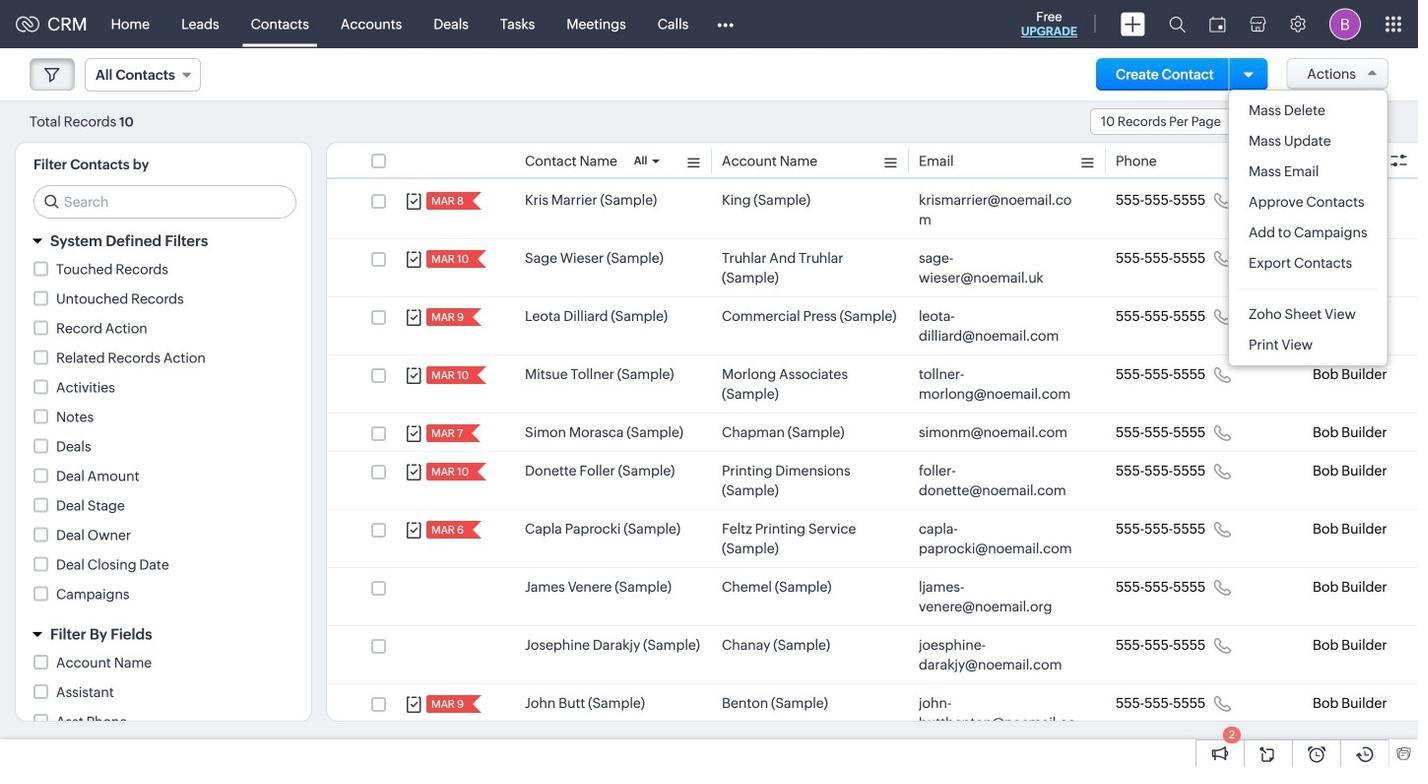 Task type: locate. For each thing, give the bounding box(es) containing it.
profile image
[[1330, 8, 1362, 40]]

navigation
[[1322, 107, 1389, 136]]

Other Modules field
[[705, 8, 747, 40]]

None field
[[85, 58, 201, 92], [1091, 108, 1247, 135], [85, 58, 201, 92], [1091, 108, 1247, 135]]

calendar image
[[1210, 16, 1227, 32]]

row group
[[327, 181, 1419, 763]]



Task type: describe. For each thing, give the bounding box(es) containing it.
logo image
[[16, 16, 39, 32]]

Search text field
[[34, 186, 296, 218]]

profile element
[[1318, 0, 1374, 48]]

create menu image
[[1121, 12, 1146, 36]]

create menu element
[[1110, 0, 1158, 48]]

search element
[[1158, 0, 1198, 48]]

search image
[[1170, 16, 1186, 33]]



Task type: vqa. For each thing, say whether or not it's contained in the screenshot.
Documents
no



